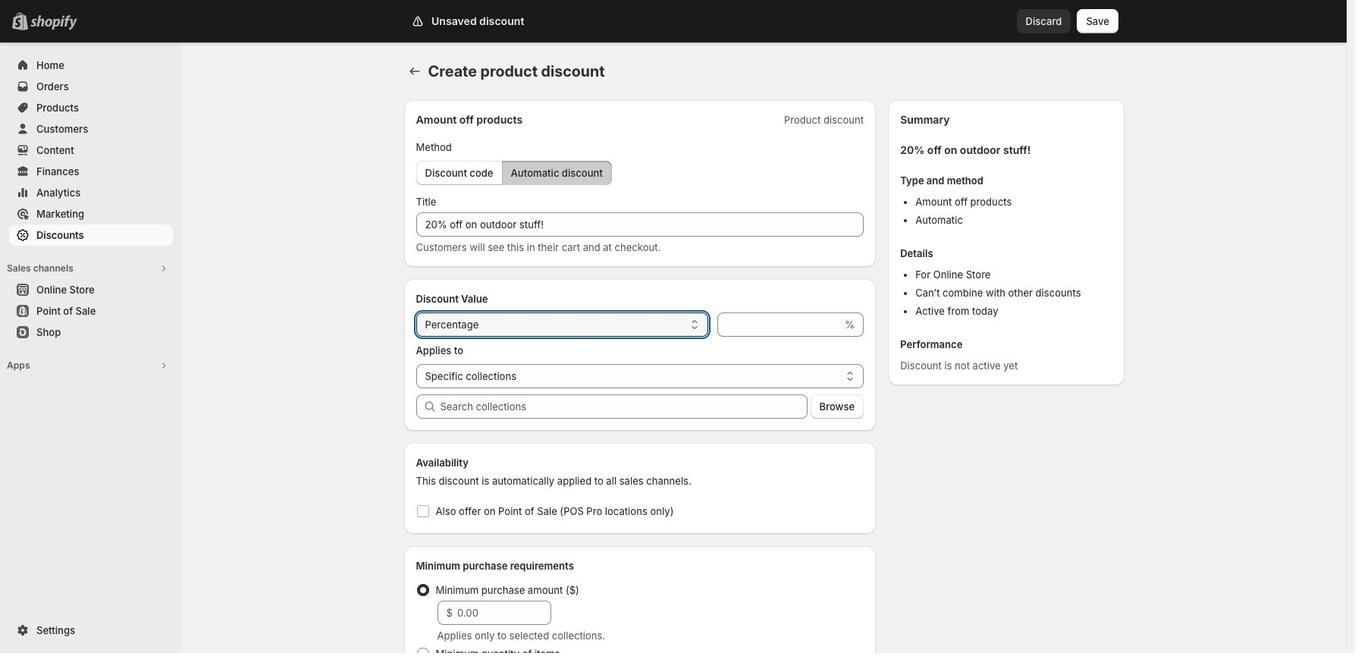 Task type: vqa. For each thing, say whether or not it's contained in the screenshot.
Search countries text field
no



Task type: locate. For each thing, give the bounding box(es) containing it.
None text field
[[416, 212, 864, 237]]

None text field
[[718, 313, 842, 337]]

shopify image
[[30, 15, 77, 30]]

0.00 text field
[[457, 601, 551, 625]]



Task type: describe. For each thing, give the bounding box(es) containing it.
Search collections text field
[[440, 395, 808, 419]]



